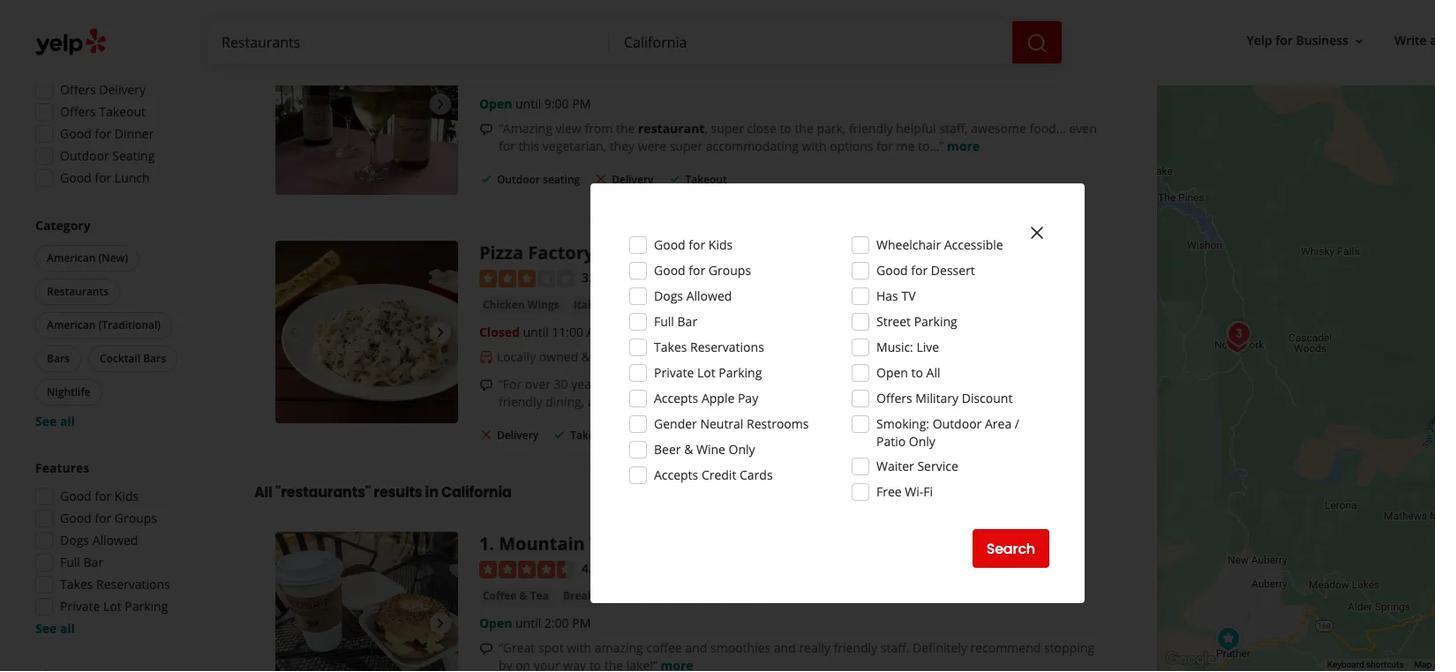 Task type: locate. For each thing, give the bounding box(es) containing it.
1 horizontal spatial good for kids
[[654, 237, 733, 253]]

2 slideshow element from the top
[[275, 241, 458, 424]]

2 vertical spatial delivery
[[497, 428, 539, 443]]

0 vertical spatial bar
[[677, 313, 697, 330]]

1 horizontal spatial private
[[654, 365, 694, 381]]

(74 reviews) link
[[603, 268, 671, 287]]

us
[[778, 394, 791, 410]]

1 vertical spatial private lot parking
[[60, 598, 168, 615]]

restrooms
[[747, 416, 809, 432]]

16 chevron down v2 image
[[1352, 34, 1366, 48]]

operated
[[594, 349, 646, 365]]

None search field
[[207, 21, 1065, 64]]

1 vertical spatial next image
[[430, 322, 451, 343]]

private lot parking inside search dialog
[[654, 365, 762, 381]]

search dialog
[[0, 0, 1435, 672]]

friendly down "for
[[499, 394, 542, 410]]

1 accepts from the top
[[654, 390, 698, 407]]

kids inside search dialog
[[709, 237, 733, 253]]

see for features
[[35, 620, 57, 637]]

1 vertical spatial good for groups
[[60, 510, 157, 527]]

close image
[[1026, 222, 1048, 243]]

in right "years"
[[737, 349, 748, 365]]

accepts up gender
[[654, 390, 698, 407]]

over
[[525, 376, 551, 393]]

(779
[[603, 41, 627, 58]]

with up way
[[567, 640, 592, 657]]

american (new) inside group
[[47, 251, 128, 266]]

0 vertical spatial more link
[[947, 138, 980, 155]]

a left high- on the bottom left of page
[[613, 394, 620, 410]]

and right coffee
[[685, 640, 707, 657]]

we
[[867, 394, 886, 410]]

american (new) button up smoothies
[[677, 588, 769, 606]]

2 accepts from the top
[[654, 467, 698, 484]]

american down (779
[[586, 69, 637, 84]]

for inside button
[[1276, 32, 1293, 49]]

with inside , super close to the park, friendly helpful staff, awesome food... even for this vegetarian, they were super accommodating with options for me to…"
[[802, 138, 827, 155]]

3 slideshow element from the top
[[275, 533, 458, 672]]

1 vertical spatial (new)
[[98, 251, 128, 266]]

good for kids down features on the bottom of page
[[60, 488, 139, 505]]

see for category
[[35, 413, 57, 430]]

0 horizontal spatial private lot parking
[[60, 598, 168, 615]]

slideshow element
[[275, 13, 458, 195], [275, 241, 458, 424], [275, 533, 458, 672]]

credit
[[702, 467, 736, 484]]

and
[[970, 376, 992, 393], [588, 394, 610, 410], [685, 640, 707, 657], [774, 640, 796, 657]]

pm for open until 2:00 pm
[[572, 615, 591, 632]]

bars up ,
[[685, 69, 708, 84]]

16 checkmark v2 image down the 'restaurant'
[[668, 172, 682, 186]]

see all button for features
[[35, 620, 75, 637]]

friendly up options
[[849, 120, 893, 137]]

1 horizontal spatial only
[[909, 433, 935, 450]]

pm right '2:00'
[[572, 615, 591, 632]]

staff, inside "for over 30 years, pizza factory has stayed true to its roots. hardworking owners and staff, family- friendly dining, and a high-quality product make us who we are. we take pride in…"
[[995, 376, 1024, 393]]

mountain tripper cafe & tea house link
[[499, 533, 811, 556]]

shortcuts
[[1366, 660, 1404, 670]]

0 horizontal spatial bars
[[47, 351, 70, 366]]

hardworking
[[846, 376, 921, 393]]

super right ,
[[711, 120, 744, 137]]

accepts down beer
[[654, 467, 698, 484]]

california
[[441, 483, 512, 503]]

reservations inside group
[[96, 576, 170, 593]]

0 vertical spatial see all
[[35, 413, 75, 430]]

super down the 'restaurant'
[[670, 138, 703, 155]]

group
[[30, 31, 219, 192], [32, 217, 219, 431], [30, 460, 219, 638]]

0 vertical spatial see all button
[[35, 413, 75, 430]]

pizza down (74 reviews)
[[622, 297, 648, 312]]

to right close
[[780, 120, 792, 137]]

delivery right 16 close v2 icon at the left bottom
[[497, 428, 539, 443]]

the down the amazing
[[604, 658, 623, 672]]

& right coffee
[[519, 589, 527, 604]]

search image
[[1026, 32, 1048, 53]]

0 vertical spatial pizza
[[479, 241, 524, 265]]

1 vertical spatial accepts
[[654, 467, 698, 484]]

pizza up the 3.1 star rating image
[[479, 241, 524, 265]]

private lot parking
[[654, 365, 762, 381], [60, 598, 168, 615]]

2:00
[[544, 615, 569, 632]]

the
[[616, 120, 635, 137], [795, 120, 814, 137], [604, 658, 623, 672]]

allowed inside search dialog
[[686, 288, 732, 304]]

discount
[[962, 390, 1013, 407]]

until down wings
[[523, 324, 549, 341]]

2 horizontal spatial american (new)
[[680, 589, 765, 604]]

factory
[[528, 241, 594, 265], [641, 376, 683, 393]]

apple
[[702, 390, 735, 407]]

takeout right 16 checkmark v2 icon
[[570, 428, 612, 443]]

0 horizontal spatial tea
[[530, 589, 549, 604]]

full
[[654, 313, 674, 330], [60, 554, 80, 571]]

2 vertical spatial next image
[[430, 613, 451, 634]]

tea up open until 2:00 pm
[[530, 589, 549, 604]]

cocktail
[[100, 351, 140, 366]]

& inside button
[[519, 589, 527, 604]]

0 vertical spatial dogs
[[654, 288, 683, 304]]

open down the suggested at the top of the page
[[60, 59, 92, 76]]

1 vertical spatial 16 speech v2 image
[[479, 642, 493, 657]]

american
[[586, 69, 637, 84], [47, 251, 96, 266], [47, 318, 96, 333], [680, 589, 731, 604]]

offers up the smoking:
[[876, 390, 912, 407]]

1 pm from the top
[[572, 95, 591, 112]]

(new) inside group
[[98, 251, 128, 266]]

2 16 checkmark v2 image from the left
[[668, 172, 682, 186]]

takes reservations inside search dialog
[[654, 339, 764, 356]]

16 speech v2 image for "amazing view from the
[[479, 123, 493, 137]]

bars button up ,
[[681, 68, 712, 86]]

until for pizza factory
[[523, 324, 549, 341]]

full bar
[[654, 313, 697, 330], [60, 554, 103, 571]]

factory up 3.1 link
[[528, 241, 594, 265]]

user actions element
[[1233, 25, 1435, 60]]

38 years in business
[[686, 349, 802, 365]]

private
[[654, 365, 694, 381], [60, 598, 100, 615]]

takeout down ,
[[685, 172, 727, 187]]

now
[[95, 59, 121, 76]]

open down vacation
[[479, 95, 512, 112]]

american (traditional) button
[[35, 312, 172, 339]]

& right beer
[[684, 441, 693, 458]]

0 horizontal spatial full bar
[[60, 554, 103, 571]]

16 speech v2 image
[[479, 123, 493, 137], [479, 642, 493, 657]]

smoothies
[[710, 640, 771, 657]]

factory up quality
[[641, 376, 683, 393]]

2 horizontal spatial takeout
[[685, 172, 727, 187]]

friendly left staff.
[[834, 640, 877, 657]]

0 vertical spatial all
[[60, 413, 75, 430]]

1 vertical spatial takeout
[[685, 172, 727, 187]]

1 16 checkmark v2 image from the left
[[479, 172, 493, 186]]

previous image for pizza factory
[[282, 322, 304, 343]]

pizza factory image
[[275, 241, 458, 424], [1210, 622, 1246, 658]]

pizza for pizza
[[622, 297, 648, 312]]

1 vertical spatial a
[[613, 394, 620, 410]]

0 horizontal spatial private
[[60, 598, 100, 615]]

good for kids
[[654, 237, 733, 253], [60, 488, 139, 505]]

all
[[60, 413, 75, 430], [60, 620, 75, 637]]

slideshow element for pizza factory
[[275, 241, 458, 424]]

0 vertical spatial until
[[515, 95, 541, 112]]

all for features
[[60, 620, 75, 637]]

0 vertical spatial next image
[[430, 93, 451, 115]]

outdoor down in…" on the bottom of the page
[[933, 416, 982, 432]]

a inside "for over 30 years, pizza factory has stayed true to its roots. hardworking owners and staff, family- friendly dining, and a high-quality product make us who we are. we take pride in…"
[[613, 394, 620, 410]]

offers down offers delivery
[[60, 103, 96, 120]]

american (new) link up smoothies
[[677, 588, 769, 606]]

0 horizontal spatial dogs allowed
[[60, 532, 138, 549]]

1 vertical spatial outdoor
[[497, 172, 540, 187]]

offers for offers military discount
[[876, 390, 912, 407]]

1 horizontal spatial reservations
[[690, 339, 764, 356]]

suggested
[[35, 31, 98, 48]]

until up "amazing
[[515, 95, 541, 112]]

to inside "great spot with amazing coffee and smoothies and really friendly staff.   definitely recommend stopping by on your way to the lake!"
[[589, 658, 601, 672]]

0 vertical spatial previous image
[[282, 93, 304, 115]]

2 vertical spatial (new)
[[734, 589, 765, 604]]

music:
[[876, 339, 913, 356]]

open until 9:00 pm
[[479, 95, 591, 112]]

more right to…"
[[947, 138, 980, 155]]

1 vertical spatial in
[[425, 483, 438, 503]]

the inside , super close to the park, friendly helpful staff, awesome food... even for this vegetarian, they were super accommodating with options for me to…"
[[795, 120, 814, 137]]

delivery for 16 close v2 icon at the left bottom
[[497, 428, 539, 443]]

0 horizontal spatial only
[[729, 441, 755, 458]]

dogs down features on the bottom of page
[[60, 532, 89, 549]]

1 horizontal spatial staff,
[[995, 376, 1024, 393]]

delivery inside group
[[99, 81, 146, 98]]

2 see all from the top
[[35, 620, 75, 637]]

american down restaurants button
[[47, 318, 96, 333]]

a inside "link"
[[1430, 32, 1435, 49]]

write
[[1394, 32, 1427, 49]]

2 vertical spatial slideshow element
[[275, 533, 458, 672]]

1 vertical spatial allowed
[[92, 532, 138, 549]]

good for dinner
[[60, 125, 154, 142]]

see all button for category
[[35, 413, 75, 430]]

bars button up nightlife
[[35, 346, 81, 372]]

previous image
[[282, 93, 304, 115], [282, 322, 304, 343]]

1 vertical spatial slideshow element
[[275, 241, 458, 424]]

dogs right pizza link
[[654, 288, 683, 304]]

2 previous image from the top
[[282, 322, 304, 343]]

takeout up "dinner"
[[99, 103, 146, 120]]

american (new) button up restaurants
[[35, 245, 140, 272]]

food...
[[1029, 120, 1066, 137]]

16 checkmark v2 image
[[553, 428, 567, 442]]

16 years in business v2 image
[[668, 350, 682, 364]]

1 vertical spatial parking
[[719, 365, 762, 381]]

1 vertical spatial american (new) button
[[35, 245, 140, 272]]

/
[[1015, 416, 1019, 432]]

(new) down (779 reviews) link
[[639, 69, 670, 84]]

outdoor for outdoor seating
[[60, 147, 109, 164]]

bars right cocktail
[[143, 351, 166, 366]]

16 speech v2 image for "great spot with amazing coffee and smoothies and really friendly staff.   definitely recommend stopping by on your way to the lake!"
[[479, 642, 493, 657]]

0 vertical spatial all
[[926, 365, 940, 381]]

2 all from the top
[[60, 620, 75, 637]]

accessible
[[944, 237, 1003, 253]]

1 vertical spatial delivery
[[612, 172, 654, 187]]

all inside search dialog
[[926, 365, 940, 381]]

2 vertical spatial offers
[[876, 390, 912, 407]]

dogs allowed down features on the bottom of page
[[60, 532, 138, 549]]

1 see all button from the top
[[35, 413, 75, 430]]

2 vertical spatial outdoor
[[933, 416, 982, 432]]

0 horizontal spatial outdoor
[[60, 147, 109, 164]]

were
[[638, 138, 666, 155]]

american (new) up restaurants
[[47, 251, 128, 266]]

delivery down now
[[99, 81, 146, 98]]

takeout
[[99, 103, 146, 120], [685, 172, 727, 187], [570, 428, 612, 443]]

next image
[[430, 93, 451, 115], [430, 322, 451, 343], [430, 613, 451, 634]]

a
[[1430, 32, 1435, 49], [613, 394, 620, 410]]

1 vertical spatial dogs
[[60, 532, 89, 549]]

1 vertical spatial until
[[523, 324, 549, 341]]

0 vertical spatial friendly
[[849, 120, 893, 137]]

write a link
[[1387, 25, 1435, 57]]

more link up area
[[978, 394, 1011, 410]]

1 horizontal spatial tea
[[720, 533, 751, 556]]

offers military discount
[[876, 390, 1013, 407]]

reviews)
[[631, 41, 678, 58], [624, 269, 671, 286]]

staff, left family-
[[995, 376, 1024, 393]]

good for kids up (74 reviews) link at the left of the page
[[654, 237, 733, 253]]

to down music: live at bottom
[[911, 365, 923, 381]]

only down gender neutral restrooms
[[729, 441, 755, 458]]

16 checkmark v2 image
[[479, 172, 493, 186], [668, 172, 682, 186]]

1 slideshow element from the top
[[275, 13, 458, 195]]

16 close v2 image
[[479, 428, 493, 442]]

16 speech v2 image left "great
[[479, 642, 493, 657]]

0 vertical spatial see
[[35, 413, 57, 430]]

open inside group
[[60, 59, 92, 76]]

private inside search dialog
[[654, 365, 694, 381]]

american (new) up smoothies
[[680, 589, 765, 604]]

with down park,
[[802, 138, 827, 155]]

outdoor up good for lunch
[[60, 147, 109, 164]]

tea left house at the bottom
[[720, 533, 751, 556]]

1 horizontal spatial (new)
[[639, 69, 670, 84]]

bars for topmost bars button
[[685, 69, 708, 84]]

2 vertical spatial american (new)
[[680, 589, 765, 604]]

1 horizontal spatial lot
[[697, 365, 715, 381]]

4.3 star rating image
[[479, 561, 574, 579]]

business
[[1296, 32, 1349, 49]]

1 16 speech v2 image from the top
[[479, 123, 493, 137]]

brunch
[[628, 589, 666, 604]]

,
[[705, 120, 708, 137]]

more up area
[[978, 394, 1011, 410]]

1 previous image from the top
[[282, 93, 304, 115]]

reviews) down restaurant
[[631, 41, 678, 58]]

(new) up restaurants
[[98, 251, 128, 266]]

0 horizontal spatial dogs
[[60, 532, 89, 549]]

3.1 star rating image
[[479, 270, 574, 288]]

bars up nightlife
[[47, 351, 70, 366]]

0 horizontal spatial takes reservations
[[60, 576, 170, 593]]

0 vertical spatial accepts
[[654, 390, 698, 407]]

0 horizontal spatial a
[[613, 394, 620, 410]]

0 horizontal spatial allowed
[[92, 532, 138, 549]]

in right results
[[425, 483, 438, 503]]

to
[[780, 120, 792, 137], [911, 365, 923, 381], [778, 376, 790, 393], [589, 658, 601, 672]]

your
[[534, 658, 560, 672]]

accepts
[[654, 390, 698, 407], [654, 467, 698, 484]]

cocktail bars button
[[88, 346, 177, 372]]

delivery for 16 close v2 image
[[612, 172, 654, 187]]

16 speech v2 image left "amazing
[[479, 123, 493, 137]]

0 vertical spatial dogs allowed
[[654, 288, 732, 304]]

the cabin image
[[1219, 324, 1255, 359]]

smoking: outdoor area / patio only
[[876, 416, 1019, 450]]

lunch
[[115, 169, 150, 186]]

1 vertical spatial full
[[60, 554, 80, 571]]

0 vertical spatial groups
[[709, 262, 751, 279]]

0 horizontal spatial super
[[670, 138, 703, 155]]

and down years,
[[588, 394, 610, 410]]

the gateway restaurant & lodge image
[[275, 13, 458, 195]]

2 16 speech v2 image from the top
[[479, 642, 493, 657]]

2 vertical spatial pizza
[[608, 376, 637, 393]]

dogs inside search dialog
[[654, 288, 683, 304]]

allowed
[[686, 288, 732, 304], [92, 532, 138, 549]]

0 vertical spatial allowed
[[686, 288, 732, 304]]

open down coffee
[[479, 615, 512, 632]]

16 checkmark v2 image left outdoor seating
[[479, 172, 493, 186]]

open until 2:00 pm
[[479, 615, 591, 632]]

to left its
[[778, 376, 790, 393]]

0 horizontal spatial all
[[254, 483, 272, 503]]

outdoor down this
[[497, 172, 540, 187]]

american (traditional)
[[47, 318, 161, 333]]

offers inside search dialog
[[876, 390, 912, 407]]

(new) for the middle american (new) button
[[639, 69, 670, 84]]

coffee & tea link
[[479, 588, 552, 606]]

until for the gateway restaurant & lodge
[[515, 95, 541, 112]]

(new) left $$
[[734, 589, 765, 604]]

pizza for pizza factory
[[479, 241, 524, 265]]

american (new) down (779
[[586, 69, 670, 84]]

open down music:
[[876, 365, 908, 381]]

all "restaurants" results in california
[[254, 483, 512, 503]]

private inside group
[[60, 598, 100, 615]]

cafe
[[659, 533, 698, 556]]

dogs inside group
[[60, 532, 89, 549]]

0 vertical spatial (new)
[[639, 69, 670, 84]]

mountain tripper cafe & tea house image
[[275, 533, 458, 672]]

the left park,
[[795, 120, 814, 137]]

0 vertical spatial american (new)
[[586, 69, 670, 84]]

1 vertical spatial see all button
[[35, 620, 75, 637]]

0 vertical spatial private
[[654, 365, 694, 381]]

dogs allowed right pizza button
[[654, 288, 732, 304]]

super
[[711, 120, 744, 137], [670, 138, 703, 155]]

restaurants button
[[35, 279, 120, 305]]

restaurant
[[638, 120, 705, 137]]

until up "great
[[515, 615, 541, 632]]

group containing category
[[32, 217, 219, 431]]

1 horizontal spatial allowed
[[686, 288, 732, 304]]

chicken wings button
[[479, 297, 563, 314]]

16 checkmark v2 image for outdoor seating
[[479, 172, 493, 186]]

1 see from the top
[[35, 413, 57, 430]]

2 pm from the top
[[572, 615, 591, 632]]

chicken wings
[[483, 297, 559, 312]]

& left brunch
[[617, 589, 625, 604]]

staff, up to…"
[[939, 120, 968, 137]]

11:00
[[552, 324, 583, 341]]

has tv
[[876, 288, 916, 304]]

1 horizontal spatial full
[[654, 313, 674, 330]]

staff, inside , super close to the park, friendly helpful staff, awesome food... even for this vegetarian, they were super accommodating with options for me to…"
[[939, 120, 968, 137]]

to right way
[[589, 658, 601, 672]]

0 horizontal spatial takeout
[[99, 103, 146, 120]]

see all for features
[[35, 620, 75, 637]]

staff.
[[881, 640, 909, 657]]

only up waiter service
[[909, 433, 935, 450]]

1 next image from the top
[[430, 93, 451, 115]]

coffee
[[483, 589, 517, 604]]

american (new) for the left american (new) button
[[47, 251, 128, 266]]

0 horizontal spatial lot
[[103, 598, 121, 615]]

1 all from the top
[[60, 413, 75, 430]]

offers delivery
[[60, 81, 146, 98]]

0 horizontal spatial delivery
[[99, 81, 146, 98]]

1 see all from the top
[[35, 413, 75, 430]]

all left "restaurants"
[[254, 483, 272, 503]]

& left lodge
[[701, 13, 714, 37]]

dogs allowed inside group
[[60, 532, 138, 549]]

3 next image from the top
[[430, 613, 451, 634]]

open inside search dialog
[[876, 365, 908, 381]]

pizza up high- on the bottom left of page
[[608, 376, 637, 393]]

2 see all button from the top
[[35, 620, 75, 637]]

more link right to…"
[[947, 138, 980, 155]]

0 vertical spatial outdoor
[[60, 147, 109, 164]]

even
[[1069, 120, 1097, 137]]

yelp for business button
[[1240, 25, 1373, 57]]

0 horizontal spatial (new)
[[98, 251, 128, 266]]

this
[[518, 138, 539, 155]]

pizza button
[[618, 297, 652, 314]]

1 vertical spatial lot
[[103, 598, 121, 615]]

2 vertical spatial takeout
[[570, 428, 612, 443]]

2 next image from the top
[[430, 322, 451, 343]]

map region
[[985, 4, 1435, 672]]

reservations inside search dialog
[[690, 339, 764, 356]]

owned
[[539, 349, 578, 365]]

all up military
[[926, 365, 940, 381]]

groups inside search dialog
[[709, 262, 751, 279]]

pm right 9:00
[[572, 95, 591, 112]]

reviews) inside the gateway restaurant & lodge (779 reviews)
[[631, 41, 678, 58]]

2 see from the top
[[35, 620, 57, 637]]

1 horizontal spatial in
[[737, 349, 748, 365]]

1 vertical spatial see
[[35, 620, 57, 637]]

1 vertical spatial good for kids
[[60, 488, 139, 505]]

0 vertical spatial super
[[711, 120, 744, 137]]

years
[[703, 349, 734, 365]]

accepts for accepts credit cards
[[654, 467, 698, 484]]

0 vertical spatial pm
[[572, 95, 591, 112]]

open for open until 9:00 pm
[[479, 95, 512, 112]]

4.3 link
[[582, 559, 599, 578]]

american (new) button down (779
[[582, 68, 674, 86]]

good
[[60, 125, 92, 142], [60, 169, 92, 186], [654, 237, 686, 253], [654, 262, 686, 279], [876, 262, 908, 279], [60, 488, 92, 505], [60, 510, 92, 527]]

0 vertical spatial offers
[[60, 81, 96, 98]]

the
[[479, 13, 511, 37]]

delivery right 16 close v2 image
[[612, 172, 654, 187]]

outdoor seating
[[497, 172, 580, 187]]

0 horizontal spatial bar
[[83, 554, 103, 571]]

0 vertical spatial reviews)
[[631, 41, 678, 58]]

awesome
[[971, 120, 1026, 137]]

previous image
[[282, 613, 304, 634]]

1 vertical spatial american (new)
[[47, 251, 128, 266]]

1
[[479, 533, 489, 556]]

pizza factory image inside map "region"
[[1210, 622, 1246, 658]]

offers down open now
[[60, 81, 96, 98]]

a right the write
[[1430, 32, 1435, 49]]

factory inside "for over 30 years, pizza factory has stayed true to its roots. hardworking owners and staff, family- friendly dining, and a high-quality product make us who we are. we take pride in…"
[[641, 376, 683, 393]]

takeout for 16 checkmark v2 icon
[[570, 428, 612, 443]]

pizza inside pizza button
[[622, 297, 648, 312]]

accepts apple pay
[[654, 390, 758, 407]]

reviews) up pizza button
[[624, 269, 671, 286]]

american (new) link down (779
[[582, 68, 674, 86]]



Task type: describe. For each thing, give the bounding box(es) containing it.
(new) for the left american (new) button
[[98, 251, 128, 266]]

& down the am
[[581, 349, 591, 365]]

"great
[[499, 640, 535, 657]]

offers for offers delivery
[[60, 81, 96, 98]]

0 horizontal spatial factory
[[528, 241, 594, 265]]

1 vertical spatial super
[[670, 138, 703, 155]]

american inside button
[[47, 318, 96, 333]]

& inside the gateway restaurant & lodge (779 reviews)
[[701, 13, 714, 37]]

friendly inside "for over 30 years, pizza factory has stayed true to its roots. hardworking owners and staff, family- friendly dining, and a high-quality product make us who we are. we take pride in…"
[[499, 394, 542, 410]]

write a
[[1394, 32, 1435, 49]]

open for open now
[[60, 59, 92, 76]]

roots.
[[809, 376, 843, 393]]

american down category
[[47, 251, 96, 266]]

gateway
[[516, 13, 593, 37]]

0 horizontal spatial kids
[[115, 488, 139, 505]]

0 horizontal spatial american (new) button
[[35, 245, 140, 272]]

free wi-fi
[[876, 484, 933, 500]]

the inside "great spot with amazing coffee and smoothies and really friendly staff.   definitely recommend stopping by on your way to the lake!"
[[604, 658, 623, 672]]

outdoor for outdoor seating
[[497, 172, 540, 187]]

restaurant
[[598, 13, 697, 37]]

0 vertical spatial tea
[[720, 533, 751, 556]]

pizza link
[[618, 297, 652, 314]]

bars link
[[681, 68, 712, 86]]

really
[[799, 640, 830, 657]]

& right cafe
[[702, 533, 716, 556]]

1 horizontal spatial bars
[[143, 351, 166, 366]]

bar inside search dialog
[[677, 313, 697, 330]]

offers takeout
[[60, 103, 146, 120]]

group containing features
[[30, 460, 219, 638]]

1 . mountain tripper cafe & tea house
[[479, 533, 811, 556]]

amazing
[[595, 640, 643, 657]]

open now
[[60, 59, 121, 76]]

has
[[686, 376, 706, 393]]

16 close v2 image
[[594, 172, 608, 186]]

1 horizontal spatial american (new) link
[[677, 588, 769, 606]]

yelp
[[1247, 32, 1272, 49]]

patio
[[876, 433, 906, 450]]

(74 reviews)
[[603, 269, 671, 286]]

music: live
[[876, 339, 939, 356]]

pizza factory link
[[479, 241, 594, 265]]

open for open to all
[[876, 365, 908, 381]]

, super close to the park, friendly helpful staff, awesome food... even for this vegetarian, they were super accommodating with options for me to…"
[[499, 120, 1097, 155]]

italian
[[573, 297, 608, 312]]

d
[[1434, 660, 1435, 670]]

takes reservations inside group
[[60, 576, 170, 593]]

service
[[917, 458, 958, 475]]

(74
[[603, 269, 620, 286]]

0 vertical spatial takeout
[[99, 103, 146, 120]]

more for more link to the top
[[947, 138, 980, 155]]

0 horizontal spatial full
[[60, 554, 80, 571]]

to inside , super close to the park, friendly helpful staff, awesome food... even for this vegetarian, they were super accommodating with options for me to…"
[[780, 120, 792, 137]]

nightlife
[[47, 385, 91, 400]]

16 speech v2 image
[[479, 378, 493, 393]]

1 vertical spatial full bar
[[60, 554, 103, 571]]

lot inside search dialog
[[697, 365, 715, 381]]

38
[[686, 349, 700, 365]]

& inside 'button'
[[617, 589, 625, 604]]

its
[[793, 376, 806, 393]]

3.1
[[582, 269, 599, 286]]

park,
[[817, 120, 846, 137]]

tea inside button
[[530, 589, 549, 604]]

recommend
[[970, 640, 1041, 657]]

beer
[[654, 441, 681, 458]]

from
[[585, 120, 613, 137]]

more for bottom more link
[[978, 394, 1011, 410]]

groups inside group
[[115, 510, 157, 527]]

gender neutral restrooms
[[654, 416, 809, 432]]

previous image for the gateway restaurant & lodge
[[282, 93, 304, 115]]

cocktail bars
[[100, 351, 166, 366]]

take
[[889, 394, 914, 410]]

hot shot coffee shack image
[[1221, 317, 1256, 352]]

italian button
[[570, 297, 611, 314]]

16 locally owned v2 image
[[479, 350, 493, 364]]

full bar inside search dialog
[[654, 313, 697, 330]]

owners
[[924, 376, 967, 393]]

16 checkmark v2 image for takeout
[[668, 172, 682, 186]]

takeout for 16 checkmark v2 image for takeout
[[685, 172, 727, 187]]

coffee
[[646, 640, 682, 657]]

"for over 30 years, pizza factory has stayed true to its roots. hardworking owners and staff, family- friendly dining, and a high-quality product make us who we are. we take pride in…"
[[499, 376, 1066, 410]]

keyboard shortcuts button
[[1327, 659, 1404, 672]]

0 horizontal spatial good for groups
[[60, 510, 157, 527]]

lodge
[[719, 13, 772, 37]]

next image for the gateway restaurant & lodge
[[430, 93, 451, 115]]

accepts credit cards
[[654, 467, 773, 484]]

allowed inside group
[[92, 532, 138, 549]]

offers for offers takeout
[[60, 103, 96, 120]]

family-
[[1027, 376, 1066, 393]]

way
[[563, 658, 586, 672]]

with inside "great spot with amazing coffee and smoothies and really friendly staff.   definitely recommend stopping by on your way to the lake!"
[[567, 640, 592, 657]]

friendly inside , super close to the park, friendly helpful staff, awesome food... even for this vegetarian, they were super accommodating with options for me to…"
[[849, 120, 893, 137]]

wi-
[[905, 484, 923, 500]]

me
[[896, 138, 915, 155]]

0 vertical spatial in
[[737, 349, 748, 365]]

vacation rentals button
[[479, 68, 575, 86]]

results
[[374, 483, 422, 503]]

"for
[[499, 376, 522, 393]]

close
[[747, 120, 776, 137]]

accepts for accepts apple pay
[[654, 390, 698, 407]]

1 vertical spatial bar
[[83, 554, 103, 571]]

years,
[[571, 376, 605, 393]]

and left really
[[774, 640, 796, 657]]

9:00
[[544, 95, 569, 112]]

only inside smoking: outdoor area / patio only
[[909, 433, 935, 450]]

2 vertical spatial until
[[515, 615, 541, 632]]

make
[[743, 394, 775, 410]]

0 vertical spatial bars button
[[681, 68, 712, 86]]

0 horizontal spatial bars button
[[35, 346, 81, 372]]

dogs allowed inside search dialog
[[654, 288, 732, 304]]

takes inside search dialog
[[654, 339, 687, 356]]

wheelchair accessible
[[876, 237, 1003, 253]]

good for lunch
[[60, 169, 150, 186]]

0 vertical spatial pizza factory image
[[275, 241, 458, 424]]

category
[[35, 217, 91, 234]]

has
[[876, 288, 898, 304]]

open for open until 2:00 pm
[[479, 615, 512, 632]]

good for kids inside search dialog
[[654, 237, 733, 253]]

$$
[[776, 589, 790, 606]]

to inside "for over 30 years, pizza factory has stayed true to its roots. hardworking owners and staff, family- friendly dining, and a high-quality product make us who we are. we take pride in…"
[[778, 376, 790, 393]]

1 vertical spatial more link
[[978, 394, 1011, 410]]

nightlife button
[[35, 380, 102, 406]]

2 vertical spatial parking
[[125, 598, 168, 615]]

3.1 link
[[582, 268, 599, 287]]

american (new) for the middle american (new) button
[[586, 69, 670, 84]]

& inside search dialog
[[684, 441, 693, 458]]

to inside search dialog
[[911, 365, 923, 381]]

quality
[[652, 394, 691, 410]]

bars for left bars button
[[47, 351, 70, 366]]

"amazing
[[499, 120, 552, 137]]

private lot parking inside group
[[60, 598, 168, 615]]

pizza inside "for over 30 years, pizza factory has stayed true to its roots. hardworking owners and staff, family- friendly dining, and a high-quality product make us who we are. we take pride in…"
[[608, 376, 637, 393]]

coffee & tea button
[[479, 588, 552, 606]]

2 horizontal spatial (new)
[[734, 589, 765, 604]]

stopping
[[1044, 640, 1094, 657]]

google image
[[1162, 649, 1220, 672]]

high-
[[623, 394, 652, 410]]

all for category
[[60, 413, 75, 430]]

0 horizontal spatial american (new) link
[[582, 68, 674, 86]]

good for groups inside search dialog
[[654, 262, 751, 279]]

slideshow element for the gateway restaurant & lodge
[[275, 13, 458, 195]]

2 vertical spatial american (new) button
[[677, 588, 769, 606]]

friendly inside "great spot with amazing coffee and smoothies and really friendly staff.   definitely recommend stopping by on your way to the lake!"
[[834, 640, 877, 657]]

1 horizontal spatial american (new) button
[[582, 68, 674, 86]]

and up in…" on the bottom of the page
[[970, 376, 992, 393]]

street parking
[[876, 313, 957, 330]]

outdoor inside smoking: outdoor area / patio only
[[933, 416, 982, 432]]

american right brunch
[[680, 589, 731, 604]]

1 vertical spatial reviews)
[[624, 269, 671, 286]]

seating
[[543, 172, 580, 187]]

on
[[516, 658, 531, 672]]

are.
[[842, 394, 864, 410]]

lake!"
[[626, 658, 657, 672]]

next image for pizza factory
[[430, 322, 451, 343]]

pm for open until 9:00 pm
[[572, 95, 591, 112]]

0 horizontal spatial in
[[425, 483, 438, 503]]

"great spot with amazing coffee and smoothies and really friendly staff.   definitely recommend stopping by on your way to the lake!"
[[499, 640, 1094, 672]]

area
[[985, 416, 1012, 432]]

30
[[554, 376, 568, 393]]

gender
[[654, 416, 697, 432]]

0 vertical spatial parking
[[914, 313, 957, 330]]

group containing suggested
[[30, 31, 219, 192]]

"amazing view from the restaurant
[[499, 120, 705, 137]]

full inside search dialog
[[654, 313, 674, 330]]

see all for category
[[35, 413, 75, 430]]

outdoor seating
[[60, 147, 155, 164]]

the gateway restaurant & lodge (779 reviews)
[[479, 13, 772, 58]]

spot
[[538, 640, 564, 657]]

the up they
[[616, 120, 635, 137]]

1 vertical spatial takes
[[60, 576, 93, 593]]

map
[[1414, 660, 1432, 670]]

dessert
[[931, 262, 975, 279]]

1 horizontal spatial super
[[711, 120, 744, 137]]

wheelchair
[[876, 237, 941, 253]]

buckhorn saloon image
[[1220, 317, 1256, 352]]



Task type: vqa. For each thing, say whether or not it's contained in the screenshot.
16 Certified Professionals V2 image
no



